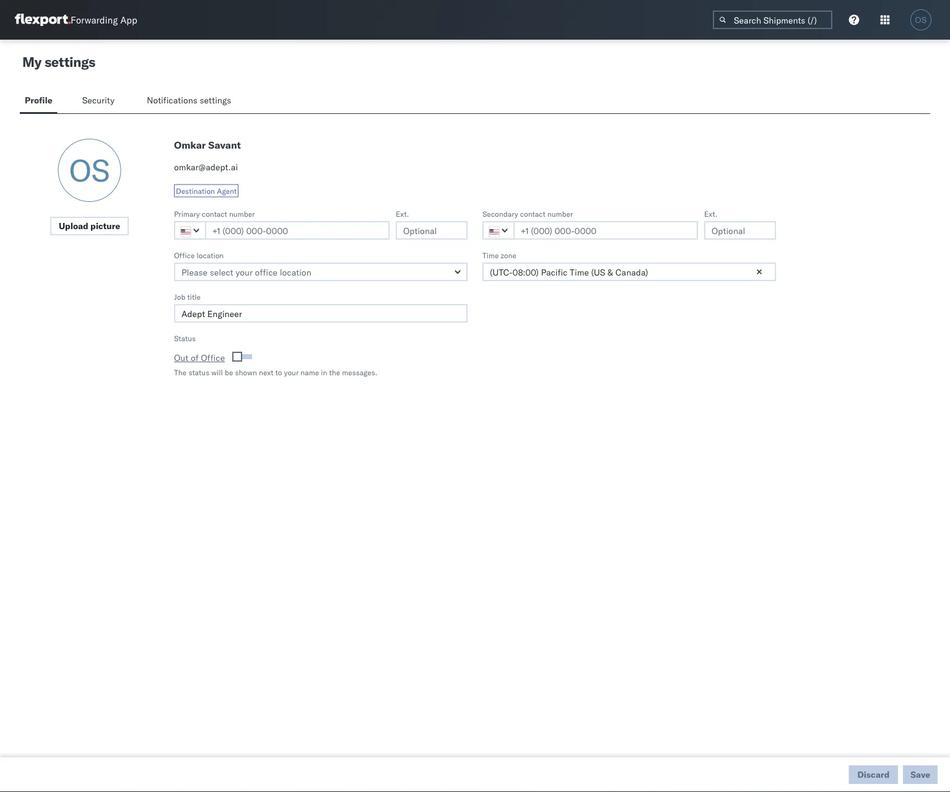 Task type: vqa. For each thing, say whether or not it's contained in the screenshot.
contact
yes



Task type: locate. For each thing, give the bounding box(es) containing it.
2 number from the left
[[547, 209, 573, 218]]

1 united states text field from the left
[[174, 221, 206, 240]]

contact
[[202, 209, 227, 218], [520, 209, 545, 218]]

1 horizontal spatial number
[[547, 209, 573, 218]]

0 vertical spatial settings
[[45, 53, 95, 70]]

status
[[174, 334, 196, 343]]

agent
[[217, 186, 237, 195]]

settings right notifications
[[200, 95, 231, 106]]

0 horizontal spatial contact
[[202, 209, 227, 218]]

in
[[321, 368, 327, 377]]

+1 (000) 000-0000 telephone field up (utc-08:00) pacific time (us & canada) text box
[[513, 221, 698, 240]]

2 optional telephone field from the left
[[704, 221, 776, 240]]

1 horizontal spatial united states text field
[[482, 221, 515, 240]]

omkar@adept.ai
[[174, 162, 238, 172]]

Optional telephone field
[[396, 221, 468, 240], [704, 221, 776, 240]]

number right secondary
[[547, 209, 573, 218]]

0 horizontal spatial united states text field
[[174, 221, 206, 240]]

out
[[174, 352, 188, 363]]

0 horizontal spatial +1 (000) 000-0000 telephone field
[[205, 221, 390, 240]]

1 horizontal spatial settings
[[200, 95, 231, 106]]

next
[[259, 368, 273, 377]]

1 horizontal spatial optional telephone field
[[704, 221, 776, 240]]

os inside os button
[[915, 15, 927, 24]]

+1 (000) 000-0000 telephone field up please select your office location "text box"
[[205, 221, 390, 240]]

number
[[229, 209, 255, 218], [547, 209, 573, 218]]

united states text field for secondary
[[482, 221, 515, 240]]

my settings
[[22, 53, 95, 70]]

office left the location
[[174, 251, 195, 260]]

my
[[22, 53, 41, 70]]

1 horizontal spatial ext.
[[704, 209, 717, 218]]

security
[[82, 95, 114, 106]]

2 contact from the left
[[520, 209, 545, 218]]

the status will be shown next to your name in the messages.
[[174, 368, 377, 377]]

office location
[[174, 251, 224, 260]]

united states text field down secondary
[[482, 221, 515, 240]]

ext. for primary contact number
[[396, 209, 409, 218]]

United States text field
[[174, 221, 206, 240], [482, 221, 515, 240]]

0 horizontal spatial optional telephone field
[[396, 221, 468, 240]]

app
[[120, 14, 137, 26]]

1 horizontal spatial os
[[915, 15, 927, 24]]

Please select your office location text field
[[174, 263, 468, 281]]

secondary
[[482, 209, 518, 218]]

omkar savant
[[174, 139, 241, 151]]

settings inside button
[[200, 95, 231, 106]]

job
[[174, 292, 185, 301]]

office up the will
[[201, 352, 225, 363]]

1 optional telephone field from the left
[[396, 221, 468, 240]]

be
[[225, 368, 233, 377]]

number for primary contact number
[[229, 209, 255, 218]]

settings
[[45, 53, 95, 70], [200, 95, 231, 106]]

destination
[[176, 186, 215, 195]]

1 vertical spatial settings
[[200, 95, 231, 106]]

forwarding app link
[[15, 14, 137, 26]]

0 horizontal spatial os
[[69, 151, 110, 189]]

contact for primary
[[202, 209, 227, 218]]

Job title text field
[[174, 304, 468, 323]]

2 ext. from the left
[[704, 209, 717, 218]]

contact down destination agent
[[202, 209, 227, 218]]

united states text field for primary
[[174, 221, 206, 240]]

upload picture button
[[50, 217, 129, 235]]

1 +1 (000) 000-0000 telephone field from the left
[[205, 221, 390, 240]]

profile button
[[20, 89, 57, 113]]

0 vertical spatial os
[[915, 15, 927, 24]]

1 horizontal spatial contact
[[520, 209, 545, 218]]

1 ext. from the left
[[396, 209, 409, 218]]

os
[[915, 15, 927, 24], [69, 151, 110, 189]]

2 united states text field from the left
[[482, 221, 515, 240]]

settings right my
[[45, 53, 95, 70]]

1 vertical spatial office
[[201, 352, 225, 363]]

time
[[482, 251, 499, 260]]

contact right secondary
[[520, 209, 545, 218]]

os button
[[907, 6, 935, 34]]

number down agent
[[229, 209, 255, 218]]

1 horizontal spatial +1 (000) 000-0000 telephone field
[[513, 221, 698, 240]]

office
[[174, 251, 195, 260], [201, 352, 225, 363]]

0 horizontal spatial number
[[229, 209, 255, 218]]

0 vertical spatial office
[[174, 251, 195, 260]]

optional telephone field for secondary contact number
[[704, 221, 776, 240]]

ext.
[[396, 209, 409, 218], [704, 209, 717, 218]]

+1 (000) 000-0000 telephone field for secondary contact number
[[513, 221, 698, 240]]

united states text field down primary
[[174, 221, 206, 240]]

0 horizontal spatial ext.
[[396, 209, 409, 218]]

1 number from the left
[[229, 209, 255, 218]]

None checkbox
[[235, 354, 252, 359]]

(UTC-08:00) Pacific Time (US & Canada) text field
[[482, 263, 776, 281]]

0 horizontal spatial settings
[[45, 53, 95, 70]]

2 +1 (000) 000-0000 telephone field from the left
[[513, 221, 698, 240]]

1 contact from the left
[[202, 209, 227, 218]]

your
[[284, 368, 299, 377]]

job title
[[174, 292, 201, 301]]

+1 (000) 000-0000 telephone field
[[205, 221, 390, 240], [513, 221, 698, 240]]



Task type: describe. For each thing, give the bounding box(es) containing it.
status
[[189, 368, 209, 377]]

name
[[301, 368, 319, 377]]

1 horizontal spatial office
[[201, 352, 225, 363]]

savant
[[208, 139, 241, 151]]

secondary contact number
[[482, 209, 573, 218]]

location
[[197, 251, 224, 260]]

shown
[[235, 368, 257, 377]]

out of office
[[174, 352, 225, 363]]

the
[[174, 368, 187, 377]]

the
[[329, 368, 340, 377]]

0 horizontal spatial office
[[174, 251, 195, 260]]

notifications settings button
[[142, 89, 241, 113]]

security button
[[77, 89, 122, 113]]

zone
[[501, 251, 516, 260]]

to
[[275, 368, 282, 377]]

title
[[187, 292, 201, 301]]

will
[[211, 368, 223, 377]]

primary contact number
[[174, 209, 255, 218]]

picture
[[90, 220, 120, 231]]

messages.
[[342, 368, 377, 377]]

notifications settings
[[147, 95, 231, 106]]

profile
[[25, 95, 52, 106]]

Search Shipments (/) text field
[[713, 11, 832, 29]]

omkar
[[174, 139, 206, 151]]

number for secondary contact number
[[547, 209, 573, 218]]

settings for my settings
[[45, 53, 95, 70]]

primary
[[174, 209, 200, 218]]

ext. for secondary contact number
[[704, 209, 717, 218]]

optional telephone field for primary contact number
[[396, 221, 468, 240]]

settings for notifications settings
[[200, 95, 231, 106]]

upload
[[59, 220, 88, 231]]

of
[[191, 352, 199, 363]]

destination agent
[[176, 186, 237, 195]]

+1 (000) 000-0000 telephone field for primary contact number
[[205, 221, 390, 240]]

time zone
[[482, 251, 516, 260]]

contact for secondary
[[520, 209, 545, 218]]

flexport. image
[[15, 14, 71, 26]]

1 vertical spatial os
[[69, 151, 110, 189]]

notifications
[[147, 95, 197, 106]]

forwarding
[[71, 14, 118, 26]]

upload picture
[[59, 220, 120, 231]]

forwarding app
[[71, 14, 137, 26]]



